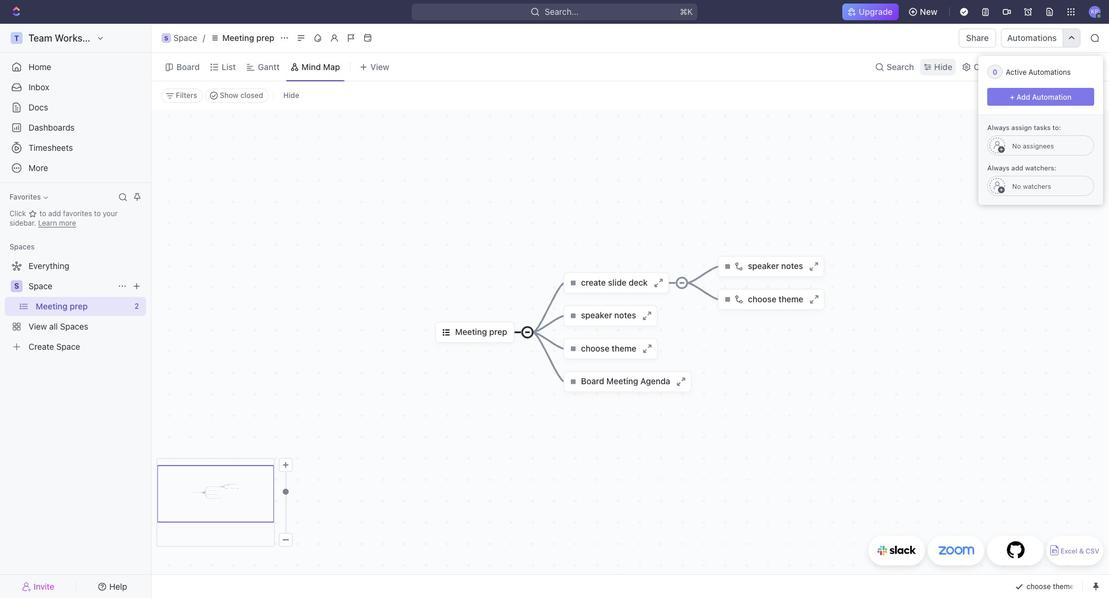 Task type: describe. For each thing, give the bounding box(es) containing it.
inbox link
[[5, 78, 146, 97]]

hide inside button
[[283, 91, 299, 100]]

show
[[220, 91, 239, 100]]

s space /
[[164, 33, 205, 43]]

⌘k
[[680, 7, 693, 17]]

meeting prep
[[222, 33, 275, 43]]

list link
[[219, 59, 236, 75]]

always for always assign tasks to:
[[988, 124, 1010, 131]]

more
[[59, 219, 76, 228]]

+ add automation
[[1011, 92, 1072, 101]]

add for watchers:
[[1012, 164, 1024, 172]]

mind map
[[302, 62, 340, 72]]

automations button
[[1002, 29, 1063, 47]]

space link
[[29, 277, 113, 296]]

automations inside button
[[1008, 33, 1057, 43]]

search
[[887, 62, 915, 72]]

add for favorites
[[48, 209, 61, 218]]

show closed button
[[205, 89, 269, 103]]

list
[[222, 62, 236, 72]]

s for s
[[14, 282, 19, 291]]

learn
[[38, 219, 57, 228]]

board
[[177, 62, 200, 72]]

no for no assignees
[[1013, 142, 1022, 149]]

mind
[[302, 62, 321, 72]]

favorites
[[63, 209, 92, 218]]

hide button
[[279, 89, 304, 103]]

excel & csv link
[[1047, 536, 1104, 566]]

add task button
[[1027, 60, 1068, 74]]

learn more link
[[38, 219, 76, 228]]

invite
[[34, 582, 54, 592]]

show closed
[[220, 91, 263, 100]]

board link
[[174, 59, 200, 75]]

assignees
[[1023, 142, 1055, 149]]

0 vertical spatial space, , element
[[162, 33, 171, 43]]

prep
[[257, 33, 275, 43]]

spaces
[[10, 243, 35, 251]]

docs
[[29, 102, 48, 112]]

s for s space /
[[164, 34, 168, 42]]

search button
[[872, 59, 918, 75]]

no assignees
[[1013, 142, 1055, 149]]

meeting prep link
[[208, 31, 278, 45]]

automation
[[1033, 92, 1072, 101]]



Task type: locate. For each thing, give the bounding box(es) containing it.
to add favorites to your sidebar.
[[10, 209, 118, 228]]

hide right closed
[[283, 91, 299, 100]]

2 to from the left
[[94, 209, 101, 218]]

new
[[921, 7, 938, 17]]

tasks
[[1034, 124, 1051, 131]]

dashboards
[[29, 122, 75, 133]]

inbox
[[29, 82, 49, 92]]

0 horizontal spatial space, , element
[[11, 281, 23, 292]]

csv
[[1086, 548, 1100, 555]]

task
[[1048, 62, 1063, 71]]

0 vertical spatial space
[[174, 33, 198, 43]]

your
[[103, 209, 118, 218]]

dashboards link
[[5, 118, 146, 137]]

0 horizontal spatial space
[[29, 281, 52, 291]]

space left /
[[174, 33, 198, 43]]

space inside space link
[[29, 281, 52, 291]]

automations up add task at the top right
[[1008, 33, 1057, 43]]

mind map link
[[299, 59, 340, 75]]

1 horizontal spatial hide
[[935, 62, 953, 72]]

1 horizontal spatial add
[[1032, 62, 1046, 71]]

add task
[[1032, 62, 1063, 71]]

+
[[1011, 92, 1015, 101]]

0
[[993, 67, 998, 76]]

1 vertical spatial hide
[[283, 91, 299, 100]]

0 horizontal spatial add
[[48, 209, 61, 218]]

gantt
[[258, 62, 280, 72]]

0 horizontal spatial add
[[1017, 92, 1031, 101]]

add
[[1032, 62, 1046, 71], [1017, 92, 1031, 101]]

home
[[29, 62, 51, 72]]

add inside button
[[1032, 62, 1046, 71]]

watchers:
[[1026, 164, 1057, 172]]

1 vertical spatial add
[[1017, 92, 1031, 101]]

add
[[1012, 164, 1024, 172], [48, 209, 61, 218]]

search...
[[545, 7, 579, 17]]

1 vertical spatial automations
[[1029, 67, 1071, 76]]

sidebar.
[[10, 219, 36, 228]]

0 vertical spatial s
[[164, 34, 168, 42]]

assign
[[1012, 124, 1033, 131]]

/
[[203, 33, 205, 43]]

1 horizontal spatial to
[[94, 209, 101, 218]]

no inside 'dropdown button'
[[1013, 142, 1022, 149]]

share button
[[960, 29, 997, 48]]

always
[[988, 124, 1010, 131], [988, 164, 1010, 172]]

hide button
[[921, 59, 957, 75]]

0 vertical spatial automations
[[1008, 33, 1057, 43]]

space, , element inside 'sidebar' navigation
[[11, 281, 23, 292]]

0 horizontal spatial hide
[[283, 91, 299, 100]]

docs link
[[5, 98, 146, 117]]

share
[[967, 33, 989, 43]]

1 always from the top
[[988, 124, 1010, 131]]

space, , element left /
[[162, 33, 171, 43]]

upgrade link
[[843, 4, 899, 20]]

add left task
[[1032, 62, 1046, 71]]

to up learn
[[40, 209, 46, 218]]

0 vertical spatial hide
[[935, 62, 953, 72]]

1 vertical spatial add
[[48, 209, 61, 218]]

&
[[1080, 548, 1085, 555]]

timesheets
[[29, 143, 73, 153]]

no watchers button
[[988, 176, 1095, 196]]

automations up search tasks... text field on the right of the page
[[1029, 67, 1071, 76]]

hide inside dropdown button
[[935, 62, 953, 72]]

map
[[323, 62, 340, 72]]

active automations
[[1006, 67, 1071, 76]]

no watchers
[[1013, 182, 1052, 190]]

learn more
[[38, 219, 76, 228]]

1 horizontal spatial add
[[1012, 164, 1024, 172]]

1 horizontal spatial s
[[164, 34, 168, 42]]

0 vertical spatial always
[[988, 124, 1010, 131]]

space, , element
[[162, 33, 171, 43], [11, 281, 23, 292]]

1 no from the top
[[1013, 142, 1022, 149]]

no down always add watchers:
[[1013, 182, 1022, 190]]

add right + on the right top of page
[[1017, 92, 1031, 101]]

no assignees button
[[988, 136, 1095, 156]]

hide
[[935, 62, 953, 72], [283, 91, 299, 100]]

sidebar navigation
[[0, 24, 152, 599]]

automations
[[1008, 33, 1057, 43], [1029, 67, 1071, 76]]

hide right search
[[935, 62, 953, 72]]

space down the spaces
[[29, 281, 52, 291]]

no for no watchers
[[1013, 182, 1022, 190]]

0 horizontal spatial s
[[14, 282, 19, 291]]

always assign tasks to:
[[988, 124, 1062, 131]]

no inside dropdown button
[[1013, 182, 1022, 190]]

space
[[174, 33, 198, 43], [29, 281, 52, 291]]

favorites button
[[5, 190, 53, 204]]

always for always add watchers:
[[988, 164, 1010, 172]]

invite button
[[5, 579, 72, 595]]

upgrade
[[859, 7, 893, 17]]

1 vertical spatial space, , element
[[11, 281, 23, 292]]

s down the spaces
[[14, 282, 19, 291]]

space, , element down the spaces
[[11, 281, 23, 292]]

1 to from the left
[[40, 209, 46, 218]]

always add watchers:
[[988, 164, 1057, 172]]

excel & csv
[[1061, 548, 1100, 555]]

s inside s space /
[[164, 34, 168, 42]]

invite user image
[[22, 582, 31, 592]]

customize button
[[959, 59, 1020, 75]]

add inside to add favorites to your sidebar.
[[48, 209, 61, 218]]

customize
[[974, 62, 1016, 72]]

always left assign
[[988, 124, 1010, 131]]

no
[[1013, 142, 1022, 149], [1013, 182, 1022, 190]]

home link
[[5, 58, 146, 77]]

1 vertical spatial space
[[29, 281, 52, 291]]

1 horizontal spatial space
[[174, 33, 198, 43]]

favorites
[[10, 193, 41, 201]]

no down assign
[[1013, 142, 1022, 149]]

to
[[40, 209, 46, 218], [94, 209, 101, 218]]

Search tasks... text field
[[984, 87, 1103, 105]]

always down no assignees note
[[988, 164, 1010, 172]]

no assignees note
[[1007, 142, 1055, 149]]

0 vertical spatial add
[[1032, 62, 1046, 71]]

add up learn more
[[48, 209, 61, 218]]

watchers
[[1023, 182, 1052, 190]]

s
[[164, 34, 168, 42], [14, 282, 19, 291]]

excel
[[1061, 548, 1078, 555]]

0 vertical spatial no
[[1013, 142, 1022, 149]]

s left /
[[164, 34, 168, 42]]

timesheets link
[[5, 138, 146, 158]]

1 vertical spatial s
[[14, 282, 19, 291]]

to left your at left
[[94, 209, 101, 218]]

add up no watchers in the right of the page
[[1012, 164, 1024, 172]]

active
[[1006, 67, 1027, 76]]

closed
[[241, 91, 263, 100]]

2 always from the top
[[988, 164, 1010, 172]]

0 horizontal spatial to
[[40, 209, 46, 218]]

0 vertical spatial add
[[1012, 164, 1024, 172]]

meeting
[[222, 33, 254, 43]]

1 vertical spatial no
[[1013, 182, 1022, 190]]

1 horizontal spatial space, , element
[[162, 33, 171, 43]]

1 vertical spatial always
[[988, 164, 1010, 172]]

click
[[10, 209, 28, 218]]

s inside navigation
[[14, 282, 19, 291]]

new button
[[904, 2, 945, 21]]

2 no from the top
[[1013, 182, 1022, 190]]

to:
[[1053, 124, 1062, 131]]

gantt link
[[256, 59, 280, 75]]



Task type: vqa. For each thing, say whether or not it's contained in the screenshot.
always for Always assign tasks to:
yes



